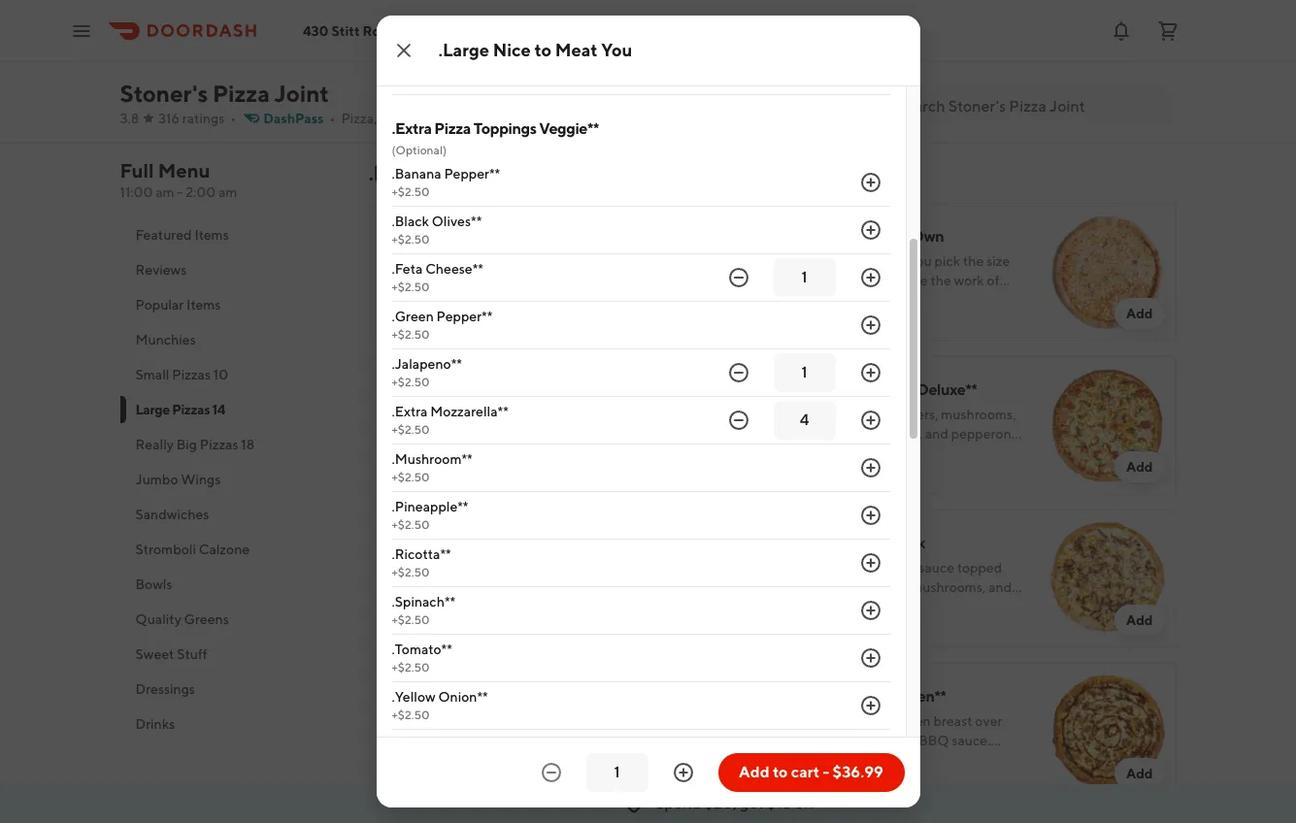 Task type: vqa. For each thing, say whether or not it's contained in the screenshot.
make
yes



Task type: locate. For each thing, give the bounding box(es) containing it.
sliced
[[384, 273, 420, 288]]

0 vertical spatial $20.99
[[796, 449, 841, 465]]

0 horizontal spatial decrease quantity by 1 image
[[539, 761, 563, 784]]

mozzarella down bacon.
[[485, 436, 552, 451]]

.large inside .large no brainer deluxe** onions, green peppers, mushrooms, italian sausage, ham, and pepperoni. covered with whole milk-mozzarella cheese.
[[796, 381, 838, 399]]

mozzarella for slow-
[[953, 752, 1019, 768]]

steak,
[[825, 580, 861, 595]]

stoner's
[[120, 80, 208, 107]]

menu
[[158, 159, 210, 182]]

1 horizontal spatial decrease quantity by 1 image
[[727, 361, 750, 385]]

+$2.50 down .pineapple**
[[392, 518, 430, 532]]

2 .extra from the top
[[392, 404, 428, 420]]

topped inside .large pepperoni** mozzarella cheese topped with sliced pepperoni $14.99
[[501, 253, 546, 269]]

meat
[[555, 40, 598, 60], [481, 371, 517, 389]]

1 horizontal spatial get
[[828, 253, 848, 269]]

increase quantity by 1 image up white
[[859, 504, 882, 527]]

1 horizontal spatial nice
[[493, 40, 531, 60]]

large inside large build your own let's get creative! you pick the size an toppings, we make the work of art!
[[796, 227, 835, 246]]

1 vertical spatial get
[[740, 794, 764, 813]]

mushrooms, up pepperoni.
[[941, 407, 1016, 422]]

11 +$2.50 from the top
[[392, 660, 430, 675]]

covered inside ".large nice to meat you ground beef, pepperoni, italian sausage, ham and bacon. covered with whole milk-mozzarella cheese."
[[539, 416, 593, 432]]

the up work
[[963, 253, 984, 269]]

let's
[[796, 253, 825, 269]]

- inside add to cart - $36.99 button
[[823, 763, 829, 782]]

covered down current quantity is 4 number field
[[796, 446, 849, 461]]

large
[[796, 227, 835, 246], [135, 402, 170, 417]]

wings for jumbo
[[181, 472, 221, 487]]

nice inside ".large nice to meat you ground beef, pepperoni, italian sausage, ham and bacon. covered with whole milk-mozzarella cheese."
[[429, 371, 461, 389]]

you inside dialog
[[601, 40, 632, 60]]

- right cart on the bottom
[[823, 763, 829, 782]]

.large buffalo chicken** image
[[627, 663, 765, 801]]

.large down .tomato** +$2.50
[[384, 687, 427, 706]]

1 horizontal spatial am
[[218, 184, 237, 200]]

nice up toppings
[[493, 40, 531, 60]]

1 +$2.50 from the top
[[392, 185, 430, 199]]

meat up veggie**
[[555, 40, 598, 60]]

.large for .large nice to meat you ground beef, pepperoni, italian sausage, ham and bacon. covered with whole milk-mozzarella cheese.
[[384, 371, 427, 389]]

meat inside ".large nice to meat you ground beef, pepperoni, italian sausage, ham and bacon. covered with whole milk-mozzarella cheese."
[[481, 371, 517, 389]]

0 vertical spatial pizza
[[213, 80, 270, 107]]

+$2.50 down .banana
[[392, 185, 430, 199]]

+$2.50 down '.yellow'
[[392, 708, 430, 723]]

.large no brainer deluxe** image
[[1038, 356, 1176, 494]]

green up milk
[[796, 599, 831, 615]]

1 horizontal spatial and
[[925, 426, 948, 442]]

add button for brainer
[[1114, 451, 1165, 483]]

0 vertical spatial items
[[195, 227, 229, 243]]

10 +$2.50 from the top
[[392, 613, 430, 627]]

6 increase quantity by 1 image from the top
[[859, 647, 882, 670]]

and for deluxe**
[[925, 426, 948, 442]]

really big pizzas 18 button
[[120, 427, 345, 462]]

popular items button
[[120, 287, 345, 322]]

sausage, for nice
[[384, 416, 437, 432]]

milk- for brainer
[[921, 446, 953, 461]]

pizza inside .extra pizza toppings veggie** (optional)
[[434, 120, 471, 138]]

2 vertical spatial you
[[520, 371, 546, 389]]

rd
[[363, 23, 381, 38]]

0 horizontal spatial large
[[135, 402, 170, 417]]

dashpass •
[[263, 111, 335, 126]]

whole inside .large bbq chicken** slow-smoked chicken breast over our signature sweet bbq sauce. covered with whole milk-mozzarella cheese.
[[881, 752, 919, 768]]

1 vertical spatial italian
[[841, 534, 884, 552]]

12 +$2.50 from the top
[[392, 708, 430, 723]]

and for meat
[[469, 416, 492, 432]]

1 horizontal spatial the
[[963, 253, 984, 269]]

.large pepperoni** mozzarella cheese topped with sliced pepperoni $14.99
[[384, 227, 575, 312]]

group
[[392, 0, 890, 95]]

0 vertical spatial you
[[601, 40, 632, 60]]

+$2.50 down .black
[[392, 232, 430, 247]]

milk- down ham,
[[921, 446, 953, 461]]

large down small
[[135, 402, 170, 417]]

reviews
[[135, 262, 187, 278]]

0 vertical spatial -
[[177, 184, 183, 200]]

sausage, inside .large no brainer deluxe** onions, green peppers, mushrooms, italian sausage, ham, and pepperoni. covered with whole milk-mozzarella cheese.
[[837, 426, 890, 442]]

1 increase quantity by 1 image from the top
[[859, 171, 882, 194]]

pizza up ratings
[[213, 80, 270, 107]]

-
[[177, 184, 183, 200], [823, 763, 829, 782]]

over
[[975, 714, 1002, 729]]

+$2.50 down .green on the left
[[392, 327, 430, 342]]

1 vertical spatial to
[[464, 371, 478, 389]]

increase quantity by 1 image
[[859, 171, 882, 194], [859, 314, 882, 337], [859, 361, 882, 385], [859, 409, 882, 432], [859, 599, 882, 623], [859, 647, 882, 670]]

current quantity is 1 number field up onions,
[[785, 362, 824, 384]]

1 vertical spatial wings
[[181, 472, 221, 487]]

veggie**
[[539, 120, 599, 138]]

mozzarella inside .large no brainer deluxe** onions, green peppers, mushrooms, italian sausage, ham, and pepperoni. covered with whole milk-mozzarella cheese.
[[953, 446, 1019, 461]]

mozzarella inside .large bbq chicken** slow-smoked chicken breast over our signature sweet bbq sauce. covered with whole milk-mozzarella cheese.
[[953, 752, 1019, 768]]

0 vertical spatial current quantity is 1 number field
[[785, 267, 824, 289]]

+$2.50 down .mushroom**
[[392, 470, 430, 485]]

0 horizontal spatial to
[[464, 371, 478, 389]]

.large inside .large italian steak stoners white garlic sauce topped with steak, onions, mushrooms, and green peppers. covered with whole- milk mozzarella cheese.
[[796, 534, 838, 552]]

cheese. for slow-
[[796, 772, 843, 787]]

cheese**
[[425, 261, 483, 277], [505, 544, 569, 562]]

whole inside .large no brainer deluxe** onions, green peppers, mushrooms, italian sausage, ham, and pepperoni. covered with whole milk-mozzarella cheese.
[[881, 446, 919, 461]]

.large italian steak stoners white garlic sauce topped with steak, onions, mushrooms, and green peppers. covered with whole- milk mozzarella cheese.
[[796, 534, 1019, 634]]

1 horizontal spatial pizza
[[434, 120, 471, 138]]

+$2.50 up ground
[[392, 375, 430, 390]]

1 vertical spatial cheese**
[[505, 544, 569, 562]]

.large for .large buffalo chicken**
[[384, 687, 427, 706]]

0 horizontal spatial topped
[[501, 253, 546, 269]]

10
[[213, 367, 228, 383]]

.NO Italian Sausage** checkbox
[[392, 21, 409, 38]]

.feta cheese** +$2.50
[[392, 261, 483, 294]]

milk- for chicken**
[[921, 752, 953, 768]]

pizzas left 14
[[172, 402, 210, 417]]

1 vertical spatial items
[[186, 297, 221, 313]]

and inside .large no brainer deluxe** onions, green peppers, mushrooms, italian sausage, ham, and pepperoni. covered with whole milk-mozzarella cheese.
[[925, 426, 948, 442]]

0 horizontal spatial am
[[156, 184, 174, 200]]

pepper** inside .green pepper** +$2.50
[[436, 309, 493, 325]]

with up #3
[[384, 436, 411, 451]]

- left 2:00
[[177, 184, 183, 200]]

wings down really big pizzas 18
[[181, 472, 221, 487]]

2 am from the left
[[218, 184, 237, 200]]

1 horizontal spatial you
[[601, 40, 632, 60]]

.large pizzas 14"
[[368, 160, 522, 185]]

am
[[156, 184, 174, 200], [218, 184, 237, 200]]

0 horizontal spatial cheese**
[[425, 261, 483, 277]]

pizza up (optional)
[[434, 120, 471, 138]]

mozzarella down sauce.
[[953, 752, 1019, 768]]

am right 2:00
[[218, 184, 237, 200]]

pizza for .extra
[[434, 120, 471, 138]]

0 horizontal spatial nice
[[429, 371, 461, 389]]

to up mozzarella**
[[464, 371, 478, 389]]

increase quantity by 1 image for .black olives**
[[859, 219, 882, 242]]

you for .large nice to meat you ground beef, pepperoni, italian sausage, ham and bacon. covered with whole milk-mozzarella cheese.
[[520, 371, 546, 389]]

• up #3 most liked
[[429, 440, 434, 455]]

1 horizontal spatial sausage,
[[837, 426, 890, 442]]

milk- down 'ham'
[[454, 436, 485, 451]]

increase quantity by 1 image for .spinach**
[[859, 599, 882, 623]]

.large nice to meat you ground beef, pepperoni, italian sausage, ham and bacon. covered with whole milk-mozzarella cheese.
[[384, 371, 601, 451]]

1 vertical spatial bbq
[[919, 733, 949, 749]]

decrease quantity by 1 image
[[727, 361, 750, 385], [539, 761, 563, 784]]

2 horizontal spatial and
[[988, 580, 1012, 595]]

1 vertical spatial the
[[930, 273, 951, 288]]

.large inside ".large nice to meat you ground beef, pepperoni, italian sausage, ham and bacon. covered with whole milk-mozzarella cheese."
[[384, 371, 427, 389]]

1 chicken** from the left
[[482, 687, 551, 706]]

0 horizontal spatial meat
[[481, 371, 517, 389]]

items inside featured items button
[[195, 227, 229, 243]]

$20.99 down our at bottom
[[796, 756, 841, 772]]

white
[[845, 560, 880, 576]]

italian
[[796, 426, 834, 442], [841, 534, 884, 552]]

1 horizontal spatial italian
[[841, 534, 884, 552]]

.large pepperoni** image
[[627, 203, 765, 341]]

to inside ".large nice to meat you ground beef, pepperoni, italian sausage, ham and bacon. covered with whole milk-mozzarella cheese."
[[464, 371, 478, 389]]

cheese. for deluxe**
[[796, 465, 843, 481]]

pizzas down (optional)
[[431, 160, 490, 185]]

increase quantity by 1 image
[[859, 219, 882, 242], [859, 266, 882, 290], [859, 457, 882, 480], [859, 504, 882, 527], [859, 552, 882, 575], [859, 694, 882, 718], [671, 761, 695, 784]]

pepperoni.
[[951, 426, 1018, 442]]

Current quantity is 1 number field
[[785, 267, 824, 289], [785, 362, 824, 384], [598, 762, 636, 783]]

stromboli calzone
[[135, 542, 250, 557]]

0 vertical spatial get
[[828, 253, 848, 269]]

$20.99 down current quantity is 4 number field
[[796, 449, 841, 465]]

0 vertical spatial green
[[846, 407, 882, 422]]

1 vertical spatial -
[[823, 763, 829, 782]]

bowls button
[[120, 567, 345, 602]]

0 vertical spatial decrease quantity by 1 image
[[727, 266, 750, 290]]

chicken** inside .large bbq chicken** slow-smoked chicken breast over our signature sweet bbq sauce. covered with whole milk-mozzarella cheese.
[[877, 687, 946, 706]]

meat for .large nice to meat you
[[555, 40, 598, 60]]

0 vertical spatial decrease quantity by 1 image
[[727, 361, 750, 385]]

we
[[873, 273, 891, 288]]

pizza, wings • 4.4 mi
[[341, 111, 478, 126]]

1 horizontal spatial to
[[534, 40, 551, 60]]

1 decrease quantity by 1 image from the top
[[727, 266, 750, 290]]

1 vertical spatial current quantity is 1 number field
[[785, 362, 824, 384]]

bbq up smoked
[[841, 687, 875, 706]]

get
[[828, 253, 848, 269], [740, 794, 764, 813]]

increase quantity by 1 image for .banana pepper**
[[859, 171, 882, 194]]

.large italian steak image
[[1038, 510, 1176, 648]]

0 horizontal spatial -
[[177, 184, 183, 200]]

sausage, left ham,
[[837, 426, 890, 442]]

items up reviews button
[[195, 227, 229, 243]]

.pineapple** +$2.50
[[392, 499, 468, 532]]

.pineapple**
[[392, 499, 468, 515]]

.extra for .extra pizza toppings veggie**
[[392, 120, 432, 138]]

9 +$2.50 from the top
[[392, 565, 430, 580]]

8 +$2.50 from the top
[[392, 518, 430, 532]]

1 vertical spatial pepper**
[[436, 309, 493, 325]]

whole up .mushroom**
[[414, 436, 451, 451]]

.small taco
[[384, 6, 460, 24]]

$21.99 •
[[384, 440, 434, 455]]

1 vertical spatial you
[[908, 253, 932, 269]]

1 vertical spatial green
[[796, 599, 831, 615]]

0 horizontal spatial bbq
[[841, 687, 875, 706]]

cheese** down pepperoni**
[[425, 261, 483, 277]]

1 horizontal spatial large
[[796, 227, 835, 246]]

.large up topped
[[384, 544, 427, 562]]

mushrooms, inside .large italian steak stoners white garlic sauce topped with steak, onions, mushrooms, and green peppers. covered with whole- milk mozzarella cheese.
[[911, 580, 986, 595]]

pepper**
[[444, 166, 500, 182], [436, 309, 493, 325]]

0 vertical spatial bbq
[[841, 687, 875, 706]]

1 horizontal spatial bbq
[[919, 733, 949, 749]]

0 vertical spatial nice
[[493, 40, 531, 60]]

4 +$2.50 from the top
[[392, 327, 430, 342]]

get left $15
[[740, 794, 764, 813]]

steak
[[886, 534, 925, 552]]

current quantity is 1 number field up art!
[[785, 267, 824, 289]]

sauce.
[[952, 733, 991, 749]]

peppers,
[[885, 407, 938, 422]]

pizzas
[[431, 160, 490, 185], [172, 367, 211, 383], [172, 402, 210, 417], [200, 437, 238, 452]]

get up toppings,
[[828, 253, 848, 269]]

milk- inside .large no brainer deluxe** onions, green peppers, mushrooms, italian sausage, ham, and pepperoni. covered with whole milk-mozzarella cheese.
[[921, 446, 953, 461]]

cheese. inside .large bbq chicken** slow-smoked chicken breast over our signature sweet bbq sauce. covered with whole milk-mozzarella cheese.
[[796, 772, 843, 787]]

add button for your
[[1114, 298, 1165, 329]]

+$2.50 up $21.99 •
[[392, 423, 430, 437]]

to left cart on the bottom
[[773, 763, 788, 782]]

pepper** down pepperoni
[[436, 309, 493, 325]]

2 +$2.50 from the top
[[392, 232, 430, 247]]

really
[[135, 437, 174, 452]]

the
[[963, 253, 984, 269], [930, 273, 951, 288]]

milk- inside .large bbq chicken** slow-smoked chicken breast over our signature sweet bbq sauce. covered with whole milk-mozzarella cheese.
[[921, 752, 953, 768]]

pizzas left 10 at the left of the page
[[172, 367, 211, 383]]

.jalapeno**
[[392, 357, 462, 372]]

0 horizontal spatial wings
[[181, 472, 221, 487]]

1 $20.99 from the top
[[796, 449, 841, 465]]

1 vertical spatial nice
[[429, 371, 461, 389]]

make
[[894, 273, 928, 288]]

cheese. inside ".large nice to meat you ground beef, pepperoni, italian sausage, ham and bacon. covered with whole milk-mozzarella cheese."
[[554, 436, 601, 451]]

.yellow onion** +$2.50
[[392, 690, 488, 723]]

green inside .large italian steak stoners white garlic sauce topped with steak, onions, mushrooms, and green peppers. covered with whole- milk mozzarella cheese.
[[796, 599, 831, 615]]

0 horizontal spatial pizza
[[213, 80, 270, 107]]

6 +$2.50 from the top
[[392, 423, 430, 437]]

the down pick
[[930, 273, 951, 288]]

italian down onions,
[[796, 426, 834, 442]]

with right cheese
[[548, 253, 575, 269]]

decrease quantity by 1 image
[[727, 266, 750, 290], [727, 409, 750, 432]]

increase quantity by 1 image for .ricotta**
[[859, 552, 882, 575]]

covered inside .large bbq chicken** slow-smoked chicken breast over our signature sweet bbq sauce. covered with whole milk-mozzarella cheese.
[[796, 752, 849, 768]]

.extra up (optional)
[[392, 120, 432, 138]]

0 horizontal spatial chicken**
[[482, 687, 551, 706]]

covered down our at bottom
[[796, 752, 849, 768]]

+$2.50 up the $14.99
[[392, 280, 430, 294]]

wings inside button
[[181, 472, 221, 487]]

whole inside ".large nice to meat you ground beef, pepperoni, italian sausage, ham and bacon. covered with whole milk-mozzarella cheese."
[[414, 436, 451, 451]]

1 vertical spatial pizza
[[434, 120, 471, 138]]

and up the 100% (9)
[[469, 416, 492, 432]]

+$2.50 down .ricotta**
[[392, 565, 430, 580]]

3 +$2.50 from the top
[[392, 280, 430, 294]]

pizzas for small
[[172, 367, 211, 383]]

increase quantity by 1 image for .mushroom**
[[859, 457, 882, 480]]

taco
[[428, 6, 460, 24]]

0 vertical spatial the
[[963, 253, 984, 269]]

covered down onions,
[[890, 599, 944, 615]]

sweet
[[879, 733, 916, 749]]

0 vertical spatial pepper**
[[444, 166, 500, 182]]

+$2.50 inside .extra mozzarella** +$2.50
[[392, 423, 430, 437]]

nice up beef,
[[429, 371, 461, 389]]

jumbo wings button
[[120, 462, 345, 497]]

.extra pizza toppings veggie** (optional)
[[392, 120, 599, 158]]

1 vertical spatial .extra
[[392, 404, 428, 420]]

of
[[987, 273, 999, 288]]

chicken** right buffalo
[[482, 687, 551, 706]]

5 +$2.50 from the top
[[392, 375, 430, 390]]

.black
[[392, 214, 429, 229]]

0 vertical spatial mushrooms,
[[941, 407, 1016, 422]]

mozzarella down the traditional
[[463, 570, 530, 585]]

1 horizontal spatial meat
[[555, 40, 598, 60]]

0 vertical spatial wings
[[380, 111, 420, 126]]

+$2.50 down $13.99
[[392, 613, 430, 627]]

2 vertical spatial to
[[773, 763, 788, 782]]

1 vertical spatial mushrooms,
[[911, 580, 986, 595]]

with
[[548, 253, 575, 269], [384, 436, 411, 451], [852, 446, 879, 461], [434, 570, 461, 585], [796, 580, 823, 595], [946, 599, 973, 615], [852, 752, 879, 768]]

art!
[[796, 292, 817, 308]]

nice for .large nice to meat you ground beef, pepperoni, italian sausage, ham and bacon. covered with whole milk-mozzarella cheese.
[[429, 371, 461, 389]]

1 horizontal spatial wings
[[380, 111, 420, 126]]

.spinach** +$2.50
[[392, 594, 455, 627]]

.large up ground
[[384, 371, 427, 389]]

items inside popular items button
[[186, 297, 221, 313]]

increase quantity by 1 image down no
[[859, 457, 882, 480]]

0 vertical spatial to
[[534, 40, 551, 60]]

5 increase quantity by 1 image from the top
[[859, 599, 882, 623]]

whole down ham,
[[881, 446, 919, 461]]

1 horizontal spatial green
[[846, 407, 882, 422]]

open menu image
[[70, 19, 93, 42]]

mozzarella down pepperoni.
[[953, 446, 1019, 461]]

.extra
[[392, 120, 432, 138], [392, 404, 428, 420]]

topped up whole-
[[957, 560, 1002, 576]]

dressings button
[[120, 672, 345, 707]]

.large for .large nice to meat you
[[438, 40, 489, 60]]

• left pizza,
[[330, 111, 335, 126]]

decrease quantity by 1 image for mozzarella**
[[727, 409, 750, 432]]

with inside .large pepperoni** mozzarella cheese topped with sliced pepperoni $14.99
[[548, 253, 575, 269]]

4.4
[[441, 111, 461, 126]]

covered inside .large no brainer deluxe** onions, green peppers, mushrooms, italian sausage, ham, and pepperoni. covered with whole milk-mozzarella cheese.
[[796, 446, 849, 461]]

with inside ".large nice to meat you ground beef, pepperoni, italian sausage, ham and bacon. covered with whole milk-mozzarella cheese."
[[384, 436, 411, 451]]

1 vertical spatial topped
[[957, 560, 1002, 576]]

1 horizontal spatial chicken**
[[877, 687, 946, 706]]

with down signature
[[852, 752, 879, 768]]

1 vertical spatial decrease quantity by 1 image
[[727, 409, 750, 432]]

.large down (optional)
[[368, 160, 427, 185]]

sausage, inside ".large nice to meat you ground beef, pepperoni, italian sausage, ham and bacon. covered with whole milk-mozzarella cheese."
[[384, 416, 437, 432]]

7 +$2.50 from the top
[[392, 470, 430, 485]]

.large nice to meat you dialog
[[376, 0, 920, 808]]

mushrooms,
[[941, 407, 1016, 422], [911, 580, 986, 595]]

nice inside dialog
[[493, 40, 531, 60]]

.large up onions,
[[796, 381, 838, 399]]

meat inside dialog
[[555, 40, 598, 60]]

1 horizontal spatial topped
[[957, 560, 1002, 576]]

onions,
[[796, 407, 844, 422]]

whole
[[414, 436, 451, 451], [881, 446, 919, 461], [881, 752, 919, 768]]

1 vertical spatial large
[[135, 402, 170, 417]]

featured
[[135, 227, 192, 243]]

.large inside .large pepperoni** mozzarella cheese topped with sliced pepperoni $14.99
[[384, 227, 427, 246]]

large up let's
[[796, 227, 835, 246]]

wings down the $16.99
[[380, 111, 420, 126]]

our
[[796, 733, 816, 749]]

.large inside .large traditional cheese** topped with mozzarella cheese. $13.99
[[384, 544, 427, 562]]

2 decrease quantity by 1 image from the top
[[727, 409, 750, 432]]

- inside full menu 11:00 am - 2:00 am
[[177, 184, 183, 200]]

0 vertical spatial topped
[[501, 253, 546, 269]]

+$2.50 inside the .black olives** +$2.50
[[392, 232, 430, 247]]

.large hawaiian** image
[[627, 816, 765, 823]]

1 vertical spatial decrease quantity by 1 image
[[539, 761, 563, 784]]

add inside button
[[739, 763, 770, 782]]

mozzarella inside .large italian steak stoners white garlic sauce topped with steak, onions, mushrooms, and green peppers. covered with whole- milk mozzarella cheese.
[[824, 618, 890, 634]]

316
[[158, 111, 180, 126]]

nice
[[493, 40, 531, 60], [429, 371, 461, 389]]

1 vertical spatial $20.99
[[796, 756, 841, 772]]

meat up the pepperoni,
[[481, 371, 517, 389]]

.large for .large no brainer deluxe** onions, green peppers, mushrooms, italian sausage, ham, and pepperoni. covered with whole milk-mozzarella cheese.
[[796, 381, 838, 399]]

covered for you
[[539, 416, 593, 432]]

topped
[[384, 570, 431, 585]]

cheese** right the traditional
[[505, 544, 569, 562]]

0 vertical spatial cheese**
[[425, 261, 483, 277]]

mozzarella down the "peppers."
[[824, 618, 890, 634]]

2 chicken** from the left
[[877, 687, 946, 706]]

you inside ".large nice to meat you ground beef, pepperoni, italian sausage, ham and bacon. covered with whole milk-mozzarella cheese."
[[520, 371, 546, 389]]

chicken** up "chicken" at the right of page
[[877, 687, 946, 706]]

decrease quantity by 1 image left current quantity is 4 number field
[[727, 409, 750, 432]]

+$2.50 inside .green pepper** +$2.50
[[392, 327, 430, 342]]

.extra inside .extra pizza toppings veggie** (optional)
[[392, 120, 432, 138]]

add for .large italian steak
[[1126, 613, 1153, 628]]

and inside .large italian steak stoners white garlic sauce topped with steak, onions, mushrooms, and green peppers. covered with whole- milk mozzarella cheese.
[[988, 580, 1012, 595]]

0 horizontal spatial and
[[469, 416, 492, 432]]

creative!
[[851, 253, 905, 269]]

0 vertical spatial .extra
[[392, 120, 432, 138]]

0 vertical spatial large
[[796, 227, 835, 246]]

you
[[601, 40, 632, 60], [908, 253, 932, 269], [520, 371, 546, 389]]

green
[[846, 407, 882, 422], [796, 599, 831, 615]]

0 horizontal spatial sausage,
[[384, 416, 437, 432]]

milk- inside ".large nice to meat you ground beef, pepperoni, italian sausage, ham and bacon. covered with whole milk-mozzarella cheese."
[[454, 436, 485, 451]]

1 horizontal spatial cheese**
[[505, 544, 569, 562]]

topped inside .large italian steak stoners white garlic sauce topped with steak, onions, mushrooms, and green peppers. covered with whole- milk mozzarella cheese.
[[957, 560, 1002, 576]]

topped right cheese
[[501, 253, 546, 269]]

with down no
[[852, 446, 879, 461]]

sausage, down ground
[[384, 416, 437, 432]]

cheese. inside .large no brainer deluxe** onions, green peppers, mushrooms, italian sausage, ham, and pepperoni. covered with whole milk-mozzarella cheese.
[[796, 465, 843, 481]]

jumbo
[[135, 472, 178, 487]]

current quantity is 1 number field for .jalapeno**
[[785, 362, 824, 384]]

0 horizontal spatial green
[[796, 599, 831, 615]]

2 horizontal spatial to
[[773, 763, 788, 782]]

2 $20.99 from the top
[[796, 756, 841, 772]]

increase quantity by 1 image up creative!
[[859, 219, 882, 242]]

whole for brainer
[[881, 446, 919, 461]]

.large down 'taco'
[[438, 40, 489, 60]]

increase quantity by 1 image up onions,
[[859, 552, 882, 575]]

1 horizontal spatial -
[[823, 763, 829, 782]]

+$2.50 down the .tomato**
[[392, 660, 430, 675]]

large for build
[[796, 227, 835, 246]]

cheese
[[454, 253, 498, 269]]

meat for .large nice to meat you ground beef, pepperoni, italian sausage, ham and bacon. covered with whole milk-mozzarella cheese.
[[481, 371, 517, 389]]

.large up the slow- at the bottom of the page
[[796, 687, 838, 706]]

bbq down breast
[[919, 733, 949, 749]]

0 vertical spatial italian
[[796, 426, 834, 442]]

and right ham,
[[925, 426, 948, 442]]

.extra inside .extra mozzarella** +$2.50
[[392, 404, 428, 420]]

0 horizontal spatial you
[[520, 371, 546, 389]]

.large traditional cheese** topped with mozzarella cheese. $13.99
[[384, 544, 579, 609]]

2 increase quantity by 1 image from the top
[[859, 314, 882, 337]]

.large up mozzarella
[[384, 227, 427, 246]]

green inside .large no brainer deluxe** onions, green peppers, mushrooms, italian sausage, ham, and pepperoni. covered with whole milk-mozzarella cheese.
[[846, 407, 882, 422]]

pepper** for .banana pepper**
[[444, 166, 500, 182]]

toppings
[[474, 120, 536, 138]]

.extra up $21.99 •
[[392, 404, 428, 420]]

covered
[[539, 416, 593, 432], [796, 446, 849, 461], [890, 599, 944, 615], [796, 752, 849, 768]]

1 vertical spatial meat
[[481, 371, 517, 389]]

.large up stoners
[[796, 534, 838, 552]]

and inside ".large nice to meat you ground beef, pepperoni, italian sausage, ham and bacon. covered with whole milk-mozzarella cheese."
[[469, 416, 492, 432]]

add for large build your own
[[1126, 306, 1153, 321]]

+$2.50 inside .mushroom** +$2.50
[[392, 470, 430, 485]]

.large inside dialog
[[438, 40, 489, 60]]

increase quantity by 1 image left "chicken" at the right of page
[[859, 694, 882, 718]]

1 .extra from the top
[[392, 120, 432, 138]]

.large for .large italian steak stoners white garlic sauce topped with steak, onions, mushrooms, and green peppers. covered with whole- milk mozzarella cheese.
[[796, 534, 838, 552]]

whole down sweet
[[881, 752, 919, 768]]

italian up white
[[841, 534, 884, 552]]

pepper** inside .banana pepper** +$2.50
[[444, 166, 500, 182]]

liked
[[437, 463, 470, 479]]

dressings
[[135, 682, 195, 697]]

sausage, for no
[[837, 426, 890, 442]]

.large for .large pizzas 14"
[[368, 160, 427, 185]]

mozzarella for deluxe**
[[953, 446, 1019, 461]]

with inside .large no brainer deluxe** onions, green peppers, mushrooms, italian sausage, ham, and pepperoni. covered with whole milk-mozzarella cheese.
[[852, 446, 879, 461]]

pizza
[[213, 80, 270, 107], [434, 120, 471, 138]]

0 horizontal spatial italian
[[796, 426, 834, 442]]

2 horizontal spatial you
[[908, 253, 932, 269]]

mozzarella inside ".large nice to meat you ground beef, pepperoni, italian sausage, ham and bacon. covered with whole milk-mozzarella cheese."
[[485, 436, 552, 451]]

with down the traditional
[[434, 570, 461, 585]]

slow-
[[796, 714, 831, 729]]

stuff
[[177, 647, 207, 662]]

pepper** down .extra pizza toppings veggie** (optional)
[[444, 166, 500, 182]]

decrease quantity by 1 image inside '.extra pizza toppings veggie**' group
[[727, 361, 750, 385]]

decrease quantity by 1 image left an
[[727, 266, 750, 290]]

covered down italian
[[539, 416, 593, 432]]

mushrooms, inside .large no brainer deluxe** onions, green peppers, mushrooms, italian sausage, ham, and pepperoni. covered with whole milk-mozzarella cheese.
[[941, 407, 1016, 422]]

.large for .large traditional cheese** topped with mozzarella cheese. $13.99
[[384, 544, 427, 562]]

calzone
[[199, 542, 250, 557]]

pizzas for .large
[[431, 160, 490, 185]]

cart
[[791, 763, 820, 782]]

.black olives** +$2.50
[[392, 214, 482, 247]]

.large inside .large bbq chicken** slow-smoked chicken breast over our signature sweet bbq sauce. covered with whole milk-mozzarella cheese.
[[796, 687, 838, 706]]

cheese. inside .large italian steak stoners white garlic sauce topped with steak, onions, mushrooms, and green peppers. covered with whole- milk mozzarella cheese.
[[893, 618, 940, 634]]

0 vertical spatial meat
[[555, 40, 598, 60]]

items right the popular at the top left of page
[[186, 297, 221, 313]]



Task type: describe. For each thing, give the bounding box(es) containing it.
+$2.50 inside ".feta cheese** +$2.50"
[[392, 280, 430, 294]]

pizzas left 18
[[200, 437, 238, 452]]

items for popular items
[[186, 297, 221, 313]]

$20,
[[704, 794, 737, 813]]

own
[[911, 227, 944, 246]]

.large no brainer deluxe** onions, green peppers, mushrooms, italian sausage, ham, and pepperoni. covered with whole milk-mozzarella cheese.
[[796, 381, 1019, 481]]

chicken** for bbq
[[877, 687, 946, 706]]

with inside .large bbq chicken** slow-smoked chicken breast over our signature sweet bbq sauce. covered with whole milk-mozzarella cheese.
[[852, 752, 879, 768]]

Current quantity is 4 number field
[[785, 410, 824, 431]]

430 stitt rd button
[[303, 23, 396, 38]]

whole for chicken**
[[881, 752, 919, 768]]

430
[[303, 23, 329, 38]]

mozzarella
[[384, 253, 451, 269]]

.mushroom**
[[392, 452, 472, 467]]

add for .small taco
[[714, 84, 741, 100]]

items for featured items
[[195, 227, 229, 243]]

.small
[[384, 6, 425, 24]]

stromboli calzone button
[[120, 532, 345, 567]]

ground
[[384, 397, 432, 413]]

close .large nice to meat you image
[[392, 39, 415, 62]]

add for .large bbq chicken**
[[1126, 766, 1153, 782]]

large build your own image
[[1038, 203, 1176, 341]]

#3
[[384, 463, 401, 479]]

+$2.50 inside .tomato** +$2.50
[[392, 660, 430, 675]]

+$2.50 inside .yellow onion** +$2.50
[[392, 708, 430, 723]]

$20.99 for .large bbq chicken**
[[796, 756, 841, 772]]

sweet stuff
[[135, 647, 207, 662]]

.yellow
[[392, 690, 436, 705]]

.green pepper** +$2.50
[[392, 309, 493, 342]]

+$2.50 inside .jalapeno** +$2.50
[[392, 375, 430, 390]]

dashpass
[[263, 111, 324, 126]]

olives**
[[432, 214, 482, 229]]

• down stoner's pizza joint
[[230, 111, 236, 126]]

+$2.50 inside .pineapple** +$2.50
[[392, 518, 430, 532]]

increase quantity by 1 image for .pineapple**
[[859, 504, 882, 527]]

.banana
[[392, 166, 441, 182]]

greens
[[184, 612, 229, 627]]

current quantity is 1 number field for .feta cheese**
[[785, 267, 824, 289]]

large for pizzas
[[135, 402, 170, 417]]

$20.99 for .large no brainer deluxe**
[[796, 449, 841, 465]]

whole for to
[[414, 436, 451, 451]]

+$2.50 inside .banana pepper** +$2.50
[[392, 185, 430, 199]]

1 am from the left
[[156, 184, 174, 200]]

mozzarella inside .large traditional cheese** topped with mozzarella cheese. $13.99
[[463, 570, 530, 585]]

ham
[[439, 416, 466, 432]]

bacon.
[[495, 416, 536, 432]]

no
[[841, 381, 862, 399]]

peppers.
[[834, 599, 888, 615]]

chicken** for buffalo
[[482, 687, 551, 706]]

onions,
[[864, 580, 908, 595]]

get inside large build your own let's get creative! you pick the size an toppings, we make the work of art!
[[828, 253, 848, 269]]

quality greens button
[[120, 602, 345, 637]]

with down stoners
[[796, 580, 823, 595]]

add for .large buffalo chicken**
[[714, 766, 741, 782]]

covered for onions,
[[796, 446, 849, 461]]

breast
[[933, 714, 972, 729]]

milk
[[796, 618, 821, 634]]

buffalo
[[429, 687, 479, 706]]

cheese. for meat
[[554, 436, 601, 451]]

increase quantity by 1 image for .yellow onion**
[[859, 694, 882, 718]]

.extra for .extra mozzarella**
[[392, 404, 428, 420]]

cheese. inside .large traditional cheese** topped with mozzarella cheese. $13.99
[[532, 570, 579, 585]]

traditional
[[429, 544, 502, 562]]

+$2.50 inside .spinach** +$2.50
[[392, 613, 430, 627]]

$13.99
[[384, 593, 425, 609]]

#3 most liked
[[384, 463, 470, 479]]

to inside button
[[773, 763, 788, 782]]

430 stitt rd
[[303, 23, 381, 38]]

small
[[135, 367, 169, 383]]

(optional)
[[392, 143, 447, 158]]

italian
[[538, 397, 575, 413]]

work
[[954, 273, 984, 288]]

.feta
[[392, 261, 423, 277]]

spend $20, get $15 off
[[655, 794, 814, 813]]

add to cart - $36.99 button
[[718, 753, 904, 792]]

notification bell image
[[1110, 19, 1133, 42]]

pizza for stoner's
[[213, 80, 270, 107]]

.tomato** +$2.50
[[392, 642, 452, 675]]

full menu 11:00 am - 2:00 am
[[120, 159, 237, 200]]

.spinach**
[[392, 594, 455, 610]]

.large nice to meat you image
[[627, 356, 765, 494]]

increase quantity by 1 image left the make
[[859, 266, 882, 290]]

deluxe**
[[917, 381, 977, 399]]

.large bbq chicken** slow-smoked chicken breast over our signature sweet bbq sauce. covered with whole milk-mozzarella cheese.
[[796, 687, 1019, 787]]

.banana pepper** +$2.50
[[392, 166, 500, 199]]

sandwiches
[[135, 507, 209, 522]]

stoner's pizza joint
[[120, 80, 329, 107]]

increase quantity by 1 image up "spend"
[[671, 761, 695, 784]]

build
[[838, 227, 874, 246]]

.extra pizza toppings veggie** group
[[392, 119, 890, 778]]

with inside .large traditional cheese** topped with mozzarella cheese. $13.99
[[434, 570, 461, 585]]

size
[[986, 253, 1010, 269]]

smoked
[[831, 714, 880, 729]]

nice for .large nice to meat you
[[493, 40, 531, 60]]

stitt
[[331, 23, 360, 38]]

covered for smoked
[[796, 752, 849, 768]]

3 increase quantity by 1 image from the top
[[859, 361, 882, 385]]

munchies button
[[120, 322, 345, 357]]

2 vertical spatial current quantity is 1 number field
[[598, 762, 636, 783]]

covered inside .large italian steak stoners white garlic sauce topped with steak, onions, mushrooms, and green peppers. covered with whole- milk mozzarella cheese.
[[890, 599, 944, 615]]

bowls
[[135, 577, 172, 592]]

4 increase quantity by 1 image from the top
[[859, 409, 882, 432]]

cheese** inside .large traditional cheese** topped with mozzarella cheese. $13.99
[[505, 544, 569, 562]]

.large for .large bbq chicken** slow-smoked chicken breast over our signature sweet bbq sauce. covered with whole milk-mozzarella cheese.
[[796, 687, 838, 706]]

.NO Pepperoni** checkbox
[[392, 64, 409, 82]]

.jalapeno** +$2.50
[[392, 357, 462, 390]]

mozzarella for meat
[[485, 436, 552, 451]]

.large traditional cheese** image
[[627, 510, 765, 648]]

increase quantity by 1 image for .tomato**
[[859, 647, 882, 670]]

quality
[[135, 612, 181, 627]]

100%
[[456, 440, 491, 455]]

italian inside .large italian steak stoners white garlic sauce topped with steak, onions, mushrooms, and green peppers. covered with whole- milk mozzarella cheese.
[[841, 534, 884, 552]]

you for .large nice to meat you
[[601, 40, 632, 60]]

sweet stuff button
[[120, 637, 345, 672]]

pepper** for .green pepper**
[[436, 309, 493, 325]]

joint
[[274, 80, 329, 107]]

$12.99
[[796, 296, 836, 312]]

small pizzas 10 button
[[120, 357, 345, 392]]

increase quantity by 1 image for .green pepper**
[[859, 314, 882, 337]]

.ricotta**
[[392, 547, 451, 562]]

drinks button
[[120, 707, 345, 742]]

3.8
[[120, 111, 139, 126]]

pizza,
[[341, 111, 377, 126]]

big
[[176, 437, 197, 452]]

add button for steak
[[1114, 605, 1165, 636]]

add button for chicken**
[[1114, 758, 1165, 789]]

0 horizontal spatial get
[[740, 794, 764, 813]]

.mushroom** +$2.50
[[392, 452, 472, 485]]

cheese** inside ".feta cheese** +$2.50"
[[425, 261, 483, 277]]

munchies
[[135, 332, 196, 348]]

most
[[404, 463, 435, 479]]

to for .large nice to meat you ground beef, pepperoni, italian sausage, ham and bacon. covered with whole milk-mozzarella cheese.
[[464, 371, 478, 389]]

.large bbq chicken** image
[[1038, 663, 1176, 801]]

decrease quantity by 1 image for cheese**
[[727, 266, 750, 290]]

0 horizontal spatial the
[[930, 273, 951, 288]]

whole-
[[976, 599, 1019, 615]]

pick
[[934, 253, 960, 269]]

with left whole-
[[946, 599, 973, 615]]

decrease quantity by 1 image for increase quantity by 1 image above "spend"
[[539, 761, 563, 784]]

garlic
[[882, 560, 916, 576]]

you inside large build your own let's get creative! you pick the size an toppings, we make the work of art!
[[908, 253, 932, 269]]

toppings,
[[813, 273, 871, 288]]

mozzarella**
[[430, 404, 508, 420]]

+$2.50 inside .ricotta** +$2.50
[[392, 565, 430, 580]]

.large for .large pepperoni** mozzarella cheese topped with sliced pepperoni $14.99
[[384, 227, 427, 246]]

milk- for to
[[454, 436, 485, 451]]

pizzas for large
[[172, 402, 210, 417]]

quality greens
[[135, 612, 229, 627]]

decrease quantity by 1 image for 4th increase quantity by 1 icon from the bottom
[[727, 361, 750, 385]]

0 items, open order cart image
[[1156, 19, 1180, 42]]

italian inside .large no brainer deluxe** onions, green peppers, mushrooms, italian sausage, ham, and pepperoni. covered with whole milk-mozzarella cheese.
[[796, 426, 834, 442]]

mi
[[463, 111, 478, 126]]

.small taco image
[[627, 0, 765, 119]]

to for .large nice to meat you
[[534, 40, 551, 60]]

18
[[241, 437, 254, 452]]

$15
[[767, 794, 792, 813]]

$16.99
[[384, 75, 425, 90]]

jumbo wings
[[135, 472, 221, 487]]

wings for pizza,
[[380, 111, 420, 126]]

• left 4.4 at the left top
[[427, 111, 433, 126]]

add for .large no brainer deluxe**
[[1126, 459, 1153, 475]]

Item Search search field
[[897, 96, 1161, 117]]



